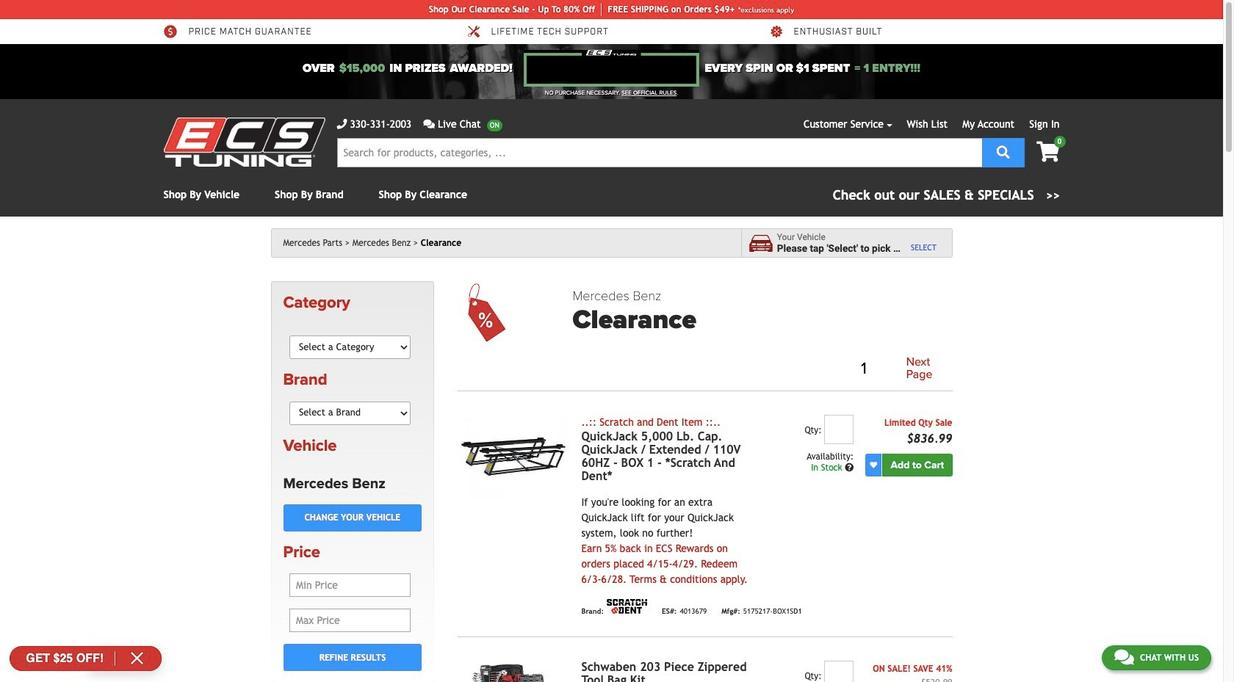 Task type: describe. For each thing, give the bounding box(es) containing it.
paginated product list navigation navigation
[[573, 353, 953, 385]]

Max Price number field
[[289, 609, 411, 633]]

shopping cart image
[[1037, 142, 1060, 162]]

phone image
[[337, 119, 347, 129]]

Search text field
[[337, 138, 982, 168]]

scratch & dent - corporate logo image
[[607, 599, 647, 614]]

search image
[[997, 145, 1010, 158]]

ecs tuning image
[[163, 118, 325, 167]]



Task type: vqa. For each thing, say whether or not it's contained in the screenshot.
Search image
yes



Task type: locate. For each thing, give the bounding box(es) containing it.
es#2996482 - 014121sch01akt2 - schwaben 203 piece zippered tool bag kit  - get this ready to go extensive tool set complete with tool bag. - schwaben - audi bmw volkswagen mercedes benz mini porsche image
[[458, 661, 570, 683]]

es#4013679 - 5175217-box1sd1 - quickjack 5,000 lb. cap. quickjack / extended / 110v 60hz - box 1 - *scratch and dent* - if you're looking for an extra quickjack lift for your quickjack system, look no further! - scratch & dent - audi bmw volkswagen mercedes benz mini porsche image
[[458, 415, 570, 499]]

Min Price number field
[[289, 574, 411, 597]]

add to wish list image
[[870, 462, 877, 469]]

question circle image
[[845, 464, 854, 472]]

ecs tuning 'spin to win' contest logo image
[[524, 50, 699, 87]]

None number field
[[825, 415, 854, 444], [825, 661, 854, 683], [825, 415, 854, 444], [825, 661, 854, 683]]

comments image
[[423, 119, 435, 129]]

comments image
[[1115, 649, 1134, 666]]



